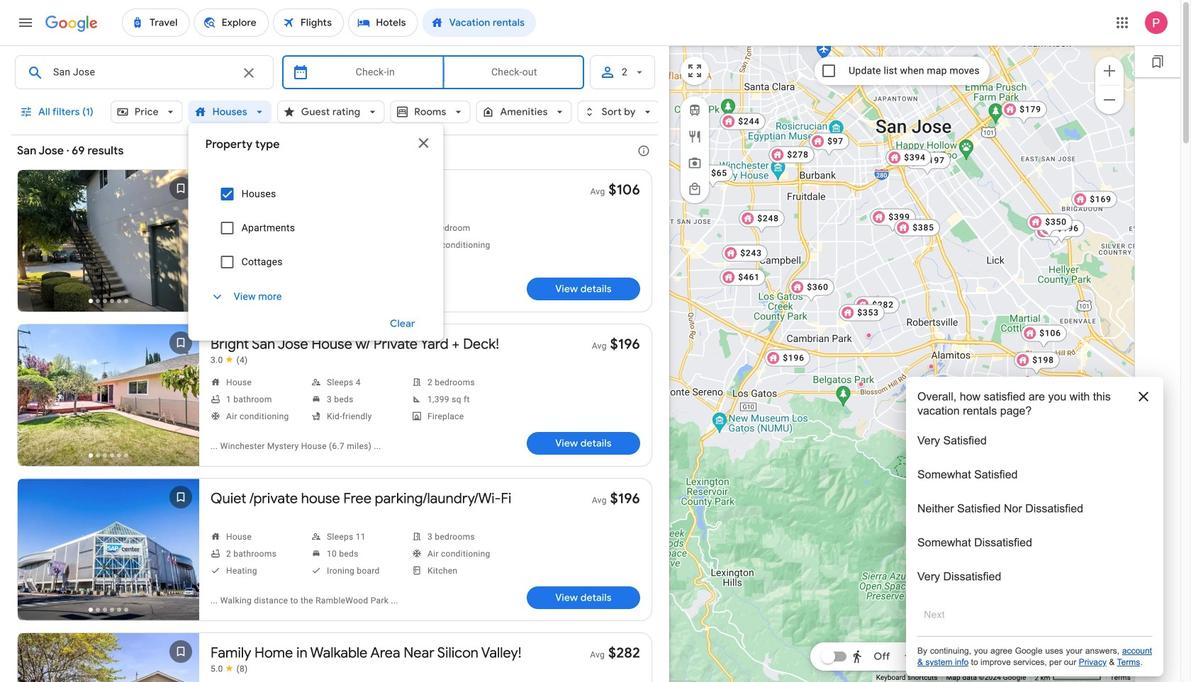 Task type: vqa. For each thing, say whether or not it's contained in the screenshot.
bottommost Back image
yes



Task type: describe. For each thing, give the bounding box(es) containing it.
3 out of 5 stars from 4 reviews image
[[211, 355, 248, 366]]

Check-out text field
[[456, 56, 573, 89]]

Search for places, hotels and more text field
[[52, 56, 232, 89]]

save quiet /private house free parking/laundry/wi-fi to collection image
[[164, 481, 198, 515]]

next image for the save bright san jose house w/ private yard + deck! to collection icon
[[164, 381, 198, 415]]

5 out of 5 stars from 8 reviews image
[[211, 664, 248, 675]]

zoom in map image
[[1101, 62, 1118, 79]]

map region
[[669, 45, 1135, 683]]

4 photo 1 image from the top
[[18, 634, 199, 683]]

wow! better than a hotel! spacious 4br in san jose image
[[1025, 375, 1030, 381]]

filters form
[[11, 45, 660, 341]]

save don's comfy private room to collection image
[[164, 172, 198, 206]]

private fully furnished guest house w\/ pool image
[[858, 382, 864, 387]]

4 photos list from the top
[[18, 634, 199, 683]]

photo 1 image for the save bright san jose house w/ private yard + deck! to collection icon
[[18, 325, 199, 467]]

next image for save quiet /private house free parking/laundry/wi-fi to collection icon
[[164, 536, 198, 570]]



Task type: locate. For each thing, give the bounding box(es) containing it.
next image
[[164, 227, 198, 261], [164, 381, 198, 415], [164, 536, 198, 570]]

1 photos list from the top
[[18, 170, 199, 324]]

save bright san jose house w/ private yard + deck! to collection image
[[164, 326, 198, 360]]

zoom out map image
[[1101, 91, 1118, 108]]

3 photo 1 image from the top
[[18, 479, 199, 621]]

1 vertical spatial back image
[[19, 381, 53, 415]]

back image for 'photo 1' associated with save don's comfy private room to collection image on the top of the page
[[19, 227, 53, 261]]

Check-in text field
[[318, 56, 433, 89]]

1 vertical spatial next image
[[164, 381, 198, 415]]

0 vertical spatial back image
[[19, 227, 53, 261]]

back image
[[19, 536, 53, 570]]

photo 1 image
[[18, 170, 199, 312], [18, 325, 199, 467], [18, 479, 199, 621], [18, 634, 199, 683]]

1 next image from the top
[[164, 227, 198, 261]]

next image down save quiet /private house free parking/laundry/wi-fi to collection icon
[[164, 536, 198, 570]]

photos list for back icon associated with 'photo 1' corresponding to the save bright san jose house w/ private yard + deck! to collection icon
[[18, 325, 199, 479]]

photo 1 image for save quiet /private house free parking/laundry/wi-fi to collection icon
[[18, 479, 199, 621]]

simple, cozy 2-bedroom in san jose image
[[928, 364, 934, 370]]

next image down the save bright san jose house w/ private yard + deck! to collection icon
[[164, 381, 198, 415]]

2 back image from the top
[[19, 381, 53, 415]]

3 next image from the top
[[164, 536, 198, 570]]

back image for 'photo 1' corresponding to the save bright san jose house w/ private yard + deck! to collection icon
[[19, 381, 53, 415]]

view larger map image
[[686, 62, 703, 79]]

main menu image
[[17, 14, 34, 31]]

2 photos list from the top
[[18, 325, 199, 479]]

photos list for back image
[[18, 479, 199, 633]]

pet friendly fully equipped single floor home image
[[866, 333, 872, 339]]

2 photo 1 image from the top
[[18, 325, 199, 467]]

learn more about these results image
[[627, 134, 661, 168]]

next image down save don's comfy private room to collection image on the top of the page
[[164, 227, 198, 261]]

clear image
[[240, 65, 257, 82]]

2 vertical spatial next image
[[164, 536, 198, 570]]

close dialog image
[[415, 135, 432, 152]]

photos list for 'photo 1' associated with save don's comfy private room to collection image on the top of the page back icon
[[18, 170, 199, 324]]

next image for save don's comfy private room to collection image on the top of the page
[[164, 227, 198, 261]]

1 photo 1 image from the top
[[18, 170, 199, 312]]

light filled newly built  almaden foothill adu with private yard and entrance image
[[920, 434, 926, 440]]

0 vertical spatial next image
[[164, 227, 198, 261]]

photos list
[[18, 170, 199, 324], [18, 325, 199, 479], [18, 479, 199, 633], [18, 634, 199, 683]]

3 photos list from the top
[[18, 479, 199, 633]]

photo 1 image for save don's comfy private room to collection image on the top of the page
[[18, 170, 199, 312]]

save family home in walkable area near silicon valley! to collection image
[[164, 635, 198, 669]]

back image
[[19, 227, 53, 261], [19, 381, 53, 415]]

1 back image from the top
[[19, 227, 53, 261]]

2 next image from the top
[[164, 381, 198, 415]]



